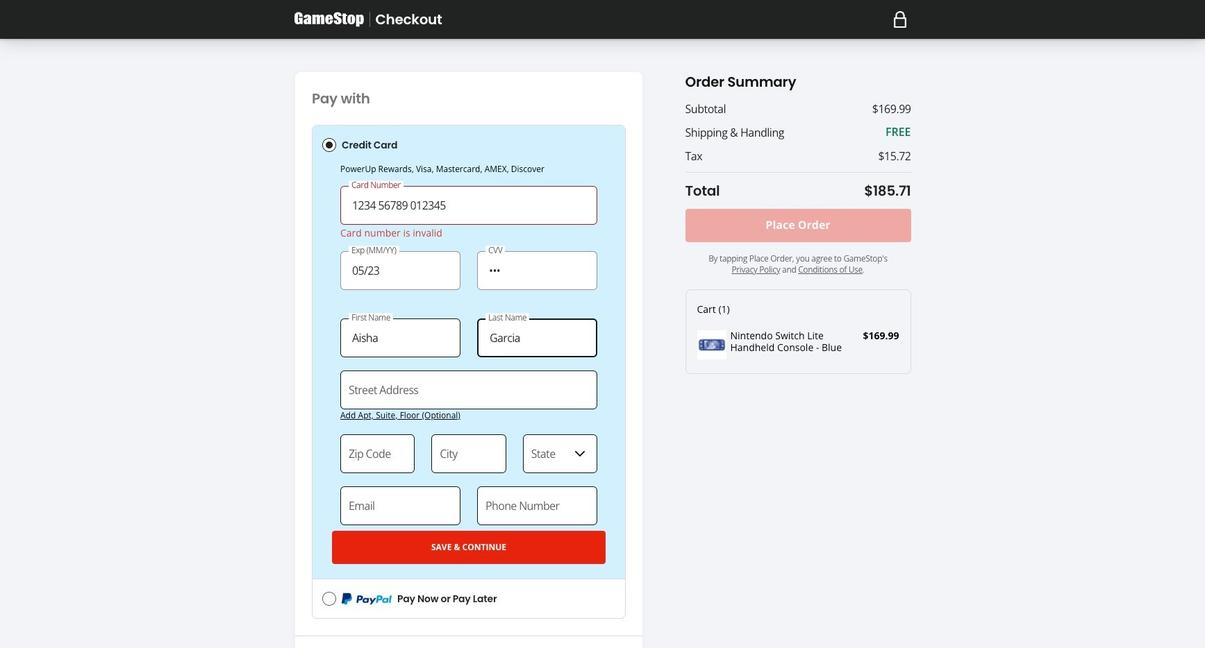 Task type: vqa. For each thing, say whether or not it's contained in the screenshot.
the Search games, consoles & more search field at the top of page
no



Task type: locate. For each thing, give the bounding box(es) containing it.
None telephone field
[[477, 487, 597, 526]]

nintendo switch lite handheld console - blue image
[[697, 331, 726, 360]]

None email field
[[340, 487, 461, 526]]

tab list
[[312, 125, 626, 620]]

None password field
[[477, 251, 597, 290]]

None text field
[[340, 186, 597, 225], [340, 319, 461, 357], [477, 319, 597, 357], [340, 435, 415, 474], [340, 186, 597, 225], [340, 319, 461, 357], [477, 319, 597, 357], [340, 435, 415, 474]]

None text field
[[340, 251, 461, 290], [340, 371, 597, 410], [432, 435, 506, 474], [340, 251, 461, 290], [340, 371, 597, 410], [432, 435, 506, 474]]



Task type: describe. For each thing, give the bounding box(es) containing it.
lock icon image
[[893, 11, 907, 28]]

gamestop image
[[294, 11, 364, 28]]



